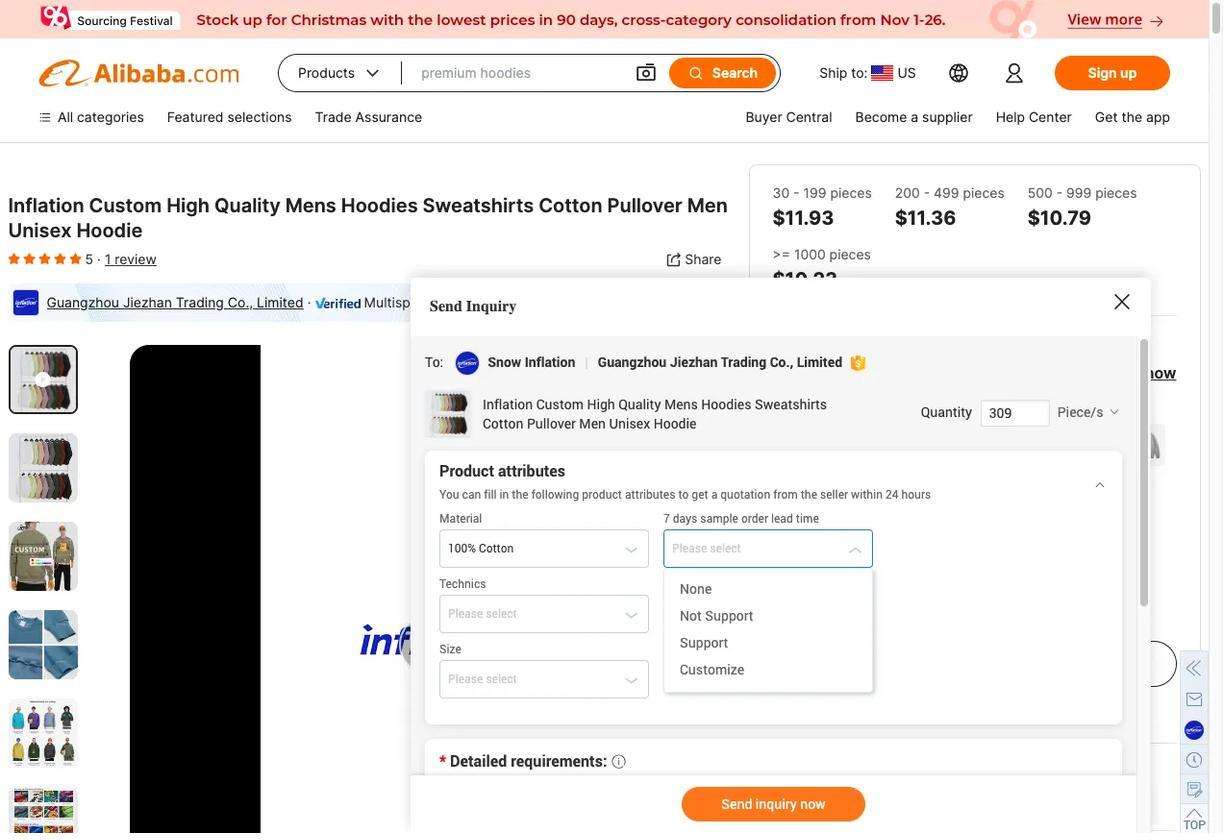 Task type: locate. For each thing, give the bounding box(es) containing it.
contact supplier button
[[773, 641, 967, 688]]

0 vertical spatial a
[[911, 109, 919, 125]]

us left $10
[[773, 791, 794, 811]]

l
[[876, 591, 884, 608]]

sign
[[1088, 64, 1117, 81]]

30 - 199 pieces $11.93
[[773, 185, 872, 230]]

 search
[[687, 64, 758, 82]]

help center
[[996, 109, 1072, 125]]

sample
[[1056, 704, 1108, 723]]

2 - from the left
[[924, 185, 930, 201]]

1 horizontal spatial us
[[898, 64, 916, 81]]

1 vertical spatial get
[[878, 704, 904, 723]]

off
[[829, 791, 849, 811]]

limited
[[257, 294, 304, 311]]

- right 500
[[1057, 185, 1063, 201]]

0 horizontal spatial us
[[773, 791, 794, 811]]

now
[[1145, 363, 1177, 383]]

trade assurance
[[315, 109, 422, 125]]

order
[[1010, 704, 1051, 723]]

- inside 500 - 999 pieces $10.79
[[1057, 185, 1063, 201]]

1 horizontal spatial -
[[924, 185, 930, 201]]

favorites filling image
[[24, 251, 35, 267], [39, 251, 50, 267], [39, 251, 50, 267], [54, 251, 66, 267]]

central
[[786, 109, 832, 125]]

1
[[105, 251, 111, 267]]

favorites filling image
[[8, 251, 20, 267], [8, 251, 20, 267], [24, 251, 35, 267], [54, 251, 66, 267], [70, 251, 81, 267], [70, 251, 81, 267]]

total
[[773, 363, 808, 383]]

pieces right 499
[[963, 185, 1005, 201]]

3 - from the left
[[1057, 185, 1063, 201]]

0 vertical spatial us
[[898, 64, 916, 81]]

pieces inside >= 1000 pieces $10.23
[[830, 246, 871, 263]]

pieces
[[830, 185, 872, 201], [963, 185, 1005, 201], [1095, 185, 1137, 201], [830, 246, 871, 263]]

methods
[[827, 478, 885, 494]]

us up become a supplier in the top right of the page
[[898, 64, 916, 81]]

printing right "transfer"
[[1090, 513, 1139, 529]]

get
[[1095, 109, 1118, 125], [878, 704, 904, 723]]

deciding?
[[803, 704, 873, 723]]

0 horizontal spatial -
[[793, 185, 800, 201]]

us
[[898, 64, 916, 81], [773, 791, 794, 811]]

become a supplier
[[855, 109, 973, 125]]

inflation
[[8, 194, 84, 217]]

first!
[[973, 704, 1005, 723]]

- for $10.79
[[1057, 185, 1063, 201]]

send
[[430, 298, 462, 315]]

1 vertical spatial a
[[889, 791, 898, 811]]

500
[[1028, 185, 1053, 201]]

all categories
[[58, 109, 144, 125]]

sweatshirts
[[423, 194, 534, 217]]

printing down printing methods
[[816, 513, 865, 529]]

1 vertical spatial us
[[773, 791, 794, 811]]

co.,
[[228, 294, 253, 311]]

200
[[895, 185, 920, 201]]

get left the
[[1095, 109, 1118, 125]]

>= 1000 pieces $10.23
[[773, 246, 871, 291]]

up
[[1120, 64, 1137, 81]]

heat-transfer printing
[[1000, 513, 1139, 529]]

printing methods
[[773, 478, 885, 494]]

inflation custom high quality mens hoodies sweatshirts cotton pullover men unisex hoodie
[[8, 194, 728, 242]]

pieces inside 30 - 199 pieces $11.93
[[830, 185, 872, 201]]

men
[[687, 194, 728, 217]]

pieces for $10.79
[[1095, 185, 1137, 201]]

1 horizontal spatial a
[[911, 109, 919, 125]]

still deciding? get samples first! order sample
[[773, 704, 1108, 723]]

$11.36
[[895, 207, 956, 230]]

supplier inside "membership benefits us $10 off with a new supplier"
[[937, 791, 995, 811]]

supplier right contact
[[871, 656, 924, 672]]

pieces right 199
[[830, 185, 872, 201]]

2 horizontal spatial -
[[1057, 185, 1063, 201]]

pieces inside 200 - 499 pieces $11.36
[[963, 185, 1005, 201]]

pieces for $11.36
[[963, 185, 1005, 201]]

categories
[[77, 109, 144, 125]]

- inside 30 - 199 pieces $11.93
[[793, 185, 800, 201]]

guangzhou jiezhan trading co., limited link
[[47, 294, 304, 311]]

puff printing link
[[773, 503, 878, 539]]

puff
[[786, 513, 812, 529]]

- right 200
[[924, 185, 930, 201]]

- right 30
[[793, 185, 800, 201]]

heat-transfer printing link
[[987, 503, 1153, 539]]

- inside 200 - 499 pieces $11.36
[[924, 185, 930, 201]]

products 
[[298, 63, 383, 83]]

still
[[773, 704, 799, 723]]

play fill image
[[35, 370, 50, 390]]

search
[[712, 64, 758, 81]]

get left the samples
[[878, 704, 904, 723]]

199
[[803, 185, 826, 201]]

puff printing
[[786, 513, 865, 529]]

pieces right 999
[[1095, 185, 1137, 201]]


[[363, 63, 383, 83]]

-
[[793, 185, 800, 201], [924, 185, 930, 201], [1057, 185, 1063, 201]]

supplier left '4' on the top left of the page
[[456, 294, 506, 311]]

0 vertical spatial get
[[1095, 109, 1118, 125]]

select now
[[1094, 363, 1177, 383]]

printing
[[773, 478, 824, 494], [816, 513, 865, 529], [1090, 513, 1139, 529]]

guangzhou
[[47, 294, 119, 311]]

new
[[902, 791, 933, 811]]

a left new
[[889, 791, 898, 811]]

0 horizontal spatial a
[[889, 791, 898, 811]]

$10.23
[[773, 268, 838, 291]]

pieces inside 500 - 999 pieces $10.79
[[1095, 185, 1137, 201]]

1 review
[[105, 251, 157, 267]]

pieces for $11.93
[[830, 185, 872, 201]]

printing up puff
[[773, 478, 824, 494]]

pieces right 1000
[[830, 246, 871, 263]]

send inquiry
[[430, 298, 517, 315]]

a right become
[[911, 109, 919, 125]]

supplier right new
[[937, 791, 995, 811]]

the
[[1122, 109, 1143, 125]]

quality
[[214, 194, 281, 217]]

trading
[[176, 294, 224, 311]]

1 - from the left
[[793, 185, 800, 201]]

select now link
[[1094, 363, 1177, 383]]



Task type: describe. For each thing, give the bounding box(es) containing it.
500 - 999 pieces $10.79
[[1028, 185, 1137, 230]]

center
[[1029, 109, 1072, 125]]

$10
[[798, 791, 825, 811]]

premium hoodies text field
[[421, 56, 615, 90]]

featured selections
[[167, 109, 292, 125]]

5
[[85, 251, 93, 267]]

inquiry
[[466, 298, 517, 315]]

trade
[[315, 109, 352, 125]]

assurance
[[355, 109, 422, 125]]

$11.93
[[773, 207, 834, 230]]


[[687, 64, 705, 82]]

become
[[855, 109, 907, 125]]

999
[[1066, 185, 1092, 201]]

high
[[167, 194, 210, 217]]

with
[[854, 791, 885, 811]]

supplier left help
[[922, 109, 973, 125]]

mens
[[285, 194, 336, 217]]

a inside "membership benefits us $10 off with a new supplier"
[[889, 791, 898, 811]]

supplier inside contact supplier button
[[871, 656, 924, 672]]

custom
[[89, 194, 162, 217]]

app
[[1146, 109, 1170, 125]]

help
[[996, 109, 1025, 125]]

cotton
[[539, 194, 603, 217]]

variations
[[773, 337, 857, 357]]

1 horizontal spatial get
[[1095, 109, 1118, 125]]

membership
[[773, 765, 879, 785]]

products
[[298, 64, 355, 81]]

review
[[115, 251, 157, 267]]

1000
[[794, 246, 826, 263]]

499
[[934, 185, 959, 201]]

contact supplier
[[816, 656, 924, 672]]

- for $11.36
[[924, 185, 930, 201]]

options:
[[813, 363, 871, 383]]

heat-
[[1000, 513, 1037, 529]]

selections
[[227, 109, 292, 125]]

contact
[[816, 656, 868, 672]]

buyer
[[746, 109, 782, 125]]

total options: 17
[[773, 363, 892, 383]]

printing inside "link"
[[1090, 513, 1139, 529]]

hoodies
[[341, 194, 418, 217]]

sign up
[[1088, 64, 1137, 81]]

favorite image
[[677, 369, 705, 398]]

featured
[[167, 109, 224, 125]]

select
[[1094, 363, 1141, 383]]

all
[[58, 109, 73, 125]]

transfer
[[1037, 513, 1087, 529]]

ship to:
[[820, 64, 868, 81]]

ship
[[820, 64, 847, 81]]

200 - 499 pieces $11.36
[[895, 185, 1005, 230]]

multispecialty
[[364, 294, 452, 311]]

to:
[[851, 64, 868, 81]]

size
[[773, 557, 800, 573]]

>=
[[773, 246, 790, 263]]

multispecialty supplier
[[364, 294, 506, 311]]

buyer central
[[746, 109, 832, 125]]

pullover
[[607, 194, 683, 217]]

l link
[[862, 582, 897, 618]]

company logo image
[[12, 289, 39, 316]]

membership benefits us $10 off with a new supplier
[[773, 765, 995, 811]]

hoodie
[[76, 219, 143, 242]]

- for $11.93
[[793, 185, 800, 201]]

unisex
[[8, 219, 72, 242]]

guangzhou jiezhan trading co., limited
[[47, 294, 304, 311]]


[[635, 62, 658, 85]]

samples
[[908, 704, 968, 723]]

jiezhan
[[123, 294, 172, 311]]

benefits
[[883, 765, 953, 785]]

17
[[875, 363, 892, 383]]

0 horizontal spatial get
[[878, 704, 904, 723]]

30
[[773, 185, 790, 201]]

share
[[685, 251, 722, 267]]

get the app
[[1095, 109, 1170, 125]]

4
[[518, 294, 526, 311]]

us inside "membership benefits us $10 off with a new supplier"
[[773, 791, 794, 811]]



Task type: vqa. For each thing, say whether or not it's contained in the screenshot.
bottom the key
no



